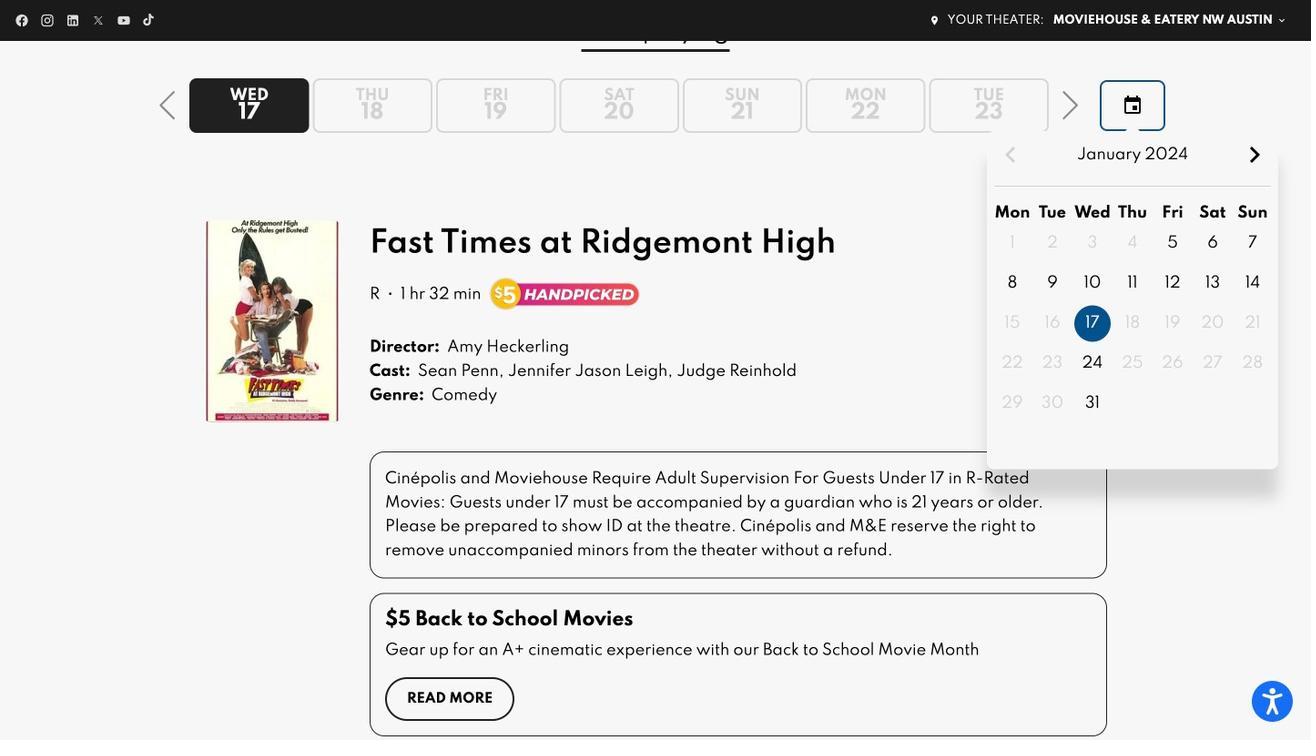 Task type: vqa. For each thing, say whether or not it's contained in the screenshot.
Night Swim image
no



Task type: locate. For each thing, give the bounding box(es) containing it.
linkedin image
[[66, 13, 80, 28]]

tiktok image
[[142, 13, 157, 28]]

facebook image
[[15, 13, 29, 28]]

fast times at ridgemont high image
[[204, 220, 341, 423]]

twitter image
[[91, 13, 106, 28]]

open accessibe: accessibility options, statement and help image
[[1263, 689, 1283, 715]]



Task type: describe. For each thing, give the bounding box(es) containing it.
youtube image
[[117, 13, 131, 28]]

instagram image
[[40, 13, 55, 28]]

5 handpicked image
[[489, 276, 642, 314]]



